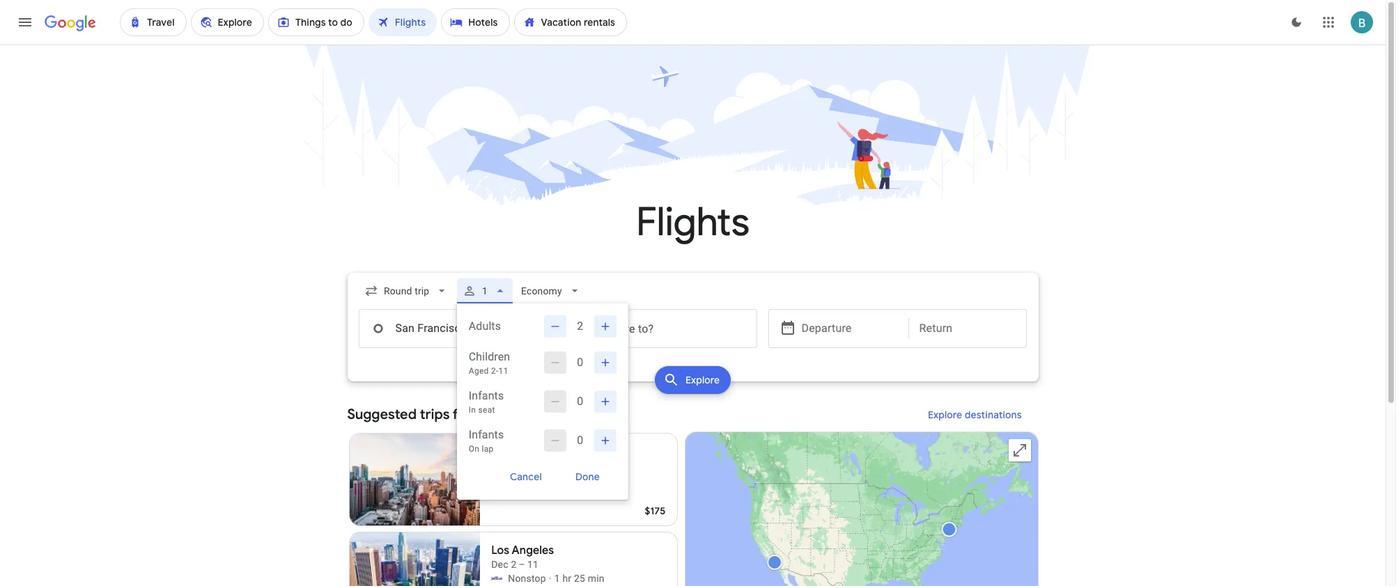 Task type: locate. For each thing, give the bounding box(es) containing it.
explore left destinations
[[928, 409, 962, 422]]

explore down where to? text field
[[686, 374, 720, 387]]

0 vertical spatial infants
[[469, 390, 504, 403]]

dec inside los angeles dec 2 – 11
[[491, 560, 509, 571]]

explore button
[[655, 367, 731, 394]]

hr
[[553, 475, 561, 486], [563, 574, 572, 585]]

explore destinations button
[[911, 399, 1039, 432]]

infants
[[469, 390, 504, 403], [469, 429, 504, 442]]

0 horizontal spatial 1
[[482, 286, 488, 297]]

explore inside flight "search box"
[[686, 374, 720, 387]]

1 vertical spatial dec
[[491, 560, 509, 571]]

0 vertical spatial 0
[[577, 356, 584, 369]]

0 vertical spatial min
[[578, 475, 595, 486]]

3 0 from the top
[[577, 434, 584, 447]]

1 vertical spatial 1
[[508, 475, 514, 486]]

0
[[577, 356, 584, 369], [577, 395, 584, 408], [577, 434, 584, 447]]

0 down 2
[[577, 356, 584, 369]]

1 horizontal spatial explore
[[928, 409, 962, 422]]

infants up lap
[[469, 429, 504, 442]]

min right 46
[[578, 475, 595, 486]]

1 infants from the top
[[469, 390, 504, 403]]

0 right francisco
[[577, 395, 584, 408]]

0 horizontal spatial explore
[[686, 374, 720, 387]]

2 infants from the top
[[469, 429, 504, 442]]

1 left stop on the left of page
[[508, 475, 514, 486]]

2 horizontal spatial 1
[[554, 574, 560, 585]]

 image
[[539, 473, 542, 487]]

stop
[[516, 475, 536, 486]]

1
[[482, 286, 488, 297], [508, 475, 514, 486], [554, 574, 560, 585]]

0 vertical spatial dec
[[491, 461, 509, 472]]

$175
[[645, 505, 666, 518]]

los
[[491, 544, 510, 558]]

dec
[[491, 461, 509, 472], [491, 560, 509, 571]]

1 0 from the top
[[577, 356, 584, 369]]

0 horizontal spatial hr
[[553, 475, 561, 486]]

dec inside new york dec 7 – 13
[[491, 461, 509, 472]]

Departure text field
[[802, 310, 898, 348]]

2 dec from the top
[[491, 560, 509, 571]]

 image
[[549, 572, 552, 586]]

1 dec from the top
[[491, 461, 509, 472]]

hr right 8
[[553, 475, 561, 486]]

0 vertical spatial explore
[[686, 374, 720, 387]]

min
[[578, 475, 595, 486], [588, 574, 605, 585]]

children
[[469, 351, 510, 364]]

main menu image
[[17, 14, 33, 31]]

infants for infants in seat
[[469, 390, 504, 403]]

explore
[[686, 374, 720, 387], [928, 409, 962, 422]]

explore destinations
[[928, 409, 1022, 422]]

1 vertical spatial min
[[588, 574, 605, 585]]

1 vertical spatial infants
[[469, 429, 504, 442]]

infants up seat
[[469, 390, 504, 403]]

hr left 25
[[563, 574, 572, 585]]

suggested trips from san francisco
[[347, 406, 577, 424]]

2 – 11
[[511, 560, 539, 571]]

change appearance image
[[1280, 6, 1314, 39]]

cancel button
[[493, 466, 559, 489]]

None field
[[359, 279, 454, 304], [516, 279, 587, 304], [359, 279, 454, 304], [516, 279, 587, 304]]

infants for infants on lap
[[469, 429, 504, 442]]

1 left 25
[[554, 574, 560, 585]]

on
[[469, 445, 480, 454]]

new
[[491, 445, 515, 459]]

 image inside 'suggested trips from san francisco' region
[[539, 473, 542, 487]]

1 for 1
[[482, 286, 488, 297]]

2 0 from the top
[[577, 395, 584, 408]]

2 vertical spatial 0
[[577, 434, 584, 447]]

1 vertical spatial 0
[[577, 395, 584, 408]]

number of passengers dialog
[[457, 304, 628, 500]]

1 vertical spatial explore
[[928, 409, 962, 422]]

2 vertical spatial 1
[[554, 574, 560, 585]]

explore for explore
[[686, 374, 720, 387]]

min right 25
[[588, 574, 605, 585]]

1 inside 1 popup button
[[482, 286, 488, 297]]

0 vertical spatial hr
[[553, 475, 561, 486]]

11
[[499, 367, 509, 376]]

from
[[453, 406, 484, 424]]

1 button
[[457, 275, 513, 308]]

0 vertical spatial 1
[[482, 286, 488, 297]]

explore inside 'suggested trips from san francisco' region
[[928, 409, 962, 422]]

1 stop
[[508, 475, 536, 486]]

1 up adults in the bottom left of the page
[[482, 286, 488, 297]]

dec down "new"
[[491, 461, 509, 472]]

new york dec 7 – 13
[[491, 445, 540, 472]]

0 up done button at bottom left
[[577, 434, 584, 447]]

1 horizontal spatial hr
[[563, 574, 572, 585]]

dec down los
[[491, 560, 509, 571]]

1 vertical spatial hr
[[563, 574, 572, 585]]

1 horizontal spatial 1
[[508, 475, 514, 486]]

seat
[[478, 406, 495, 415]]



Task type: vqa. For each thing, say whether or not it's contained in the screenshot.
8:48 AM
no



Task type: describe. For each thing, give the bounding box(es) containing it.
lap
[[482, 445, 494, 454]]

8 hr 46 min
[[544, 475, 595, 486]]

0 for infants in seat
[[577, 395, 584, 408]]

los angeles dec 2 – 11
[[491, 544, 554, 571]]

25
[[574, 574, 585, 585]]

8
[[544, 475, 550, 486]]

infants on lap
[[469, 429, 504, 454]]

trips
[[420, 406, 450, 424]]

2-
[[491, 367, 499, 376]]

san
[[487, 406, 511, 424]]

0 for infants on lap
[[577, 434, 584, 447]]

aged
[[469, 367, 489, 376]]

2
[[577, 320, 584, 333]]

francisco
[[514, 406, 577, 424]]

Flight search field
[[336, 273, 1050, 500]]

Where to? text field
[[561, 309, 757, 348]]

cancel
[[510, 471, 542, 484]]

nonstop
[[508, 574, 546, 585]]

hr for 8
[[553, 475, 561, 486]]

hr for 1
[[563, 574, 572, 585]]

suggested trips from san francisco region
[[347, 399, 1039, 587]]

1 for 1 hr 25 min
[[554, 574, 560, 585]]

46
[[564, 475, 575, 486]]

dec for new
[[491, 461, 509, 472]]

1 hr 25 min
[[554, 574, 605, 585]]

7 – 13
[[511, 461, 539, 472]]

jetblue image
[[491, 574, 503, 585]]

infants in seat
[[469, 390, 504, 415]]

175 US dollars text field
[[645, 505, 666, 518]]

flights
[[636, 198, 750, 247]]

in
[[469, 406, 476, 415]]

children aged 2-11
[[469, 351, 510, 376]]

suggested
[[347, 406, 417, 424]]

adults
[[469, 320, 501, 333]]

destinations
[[965, 409, 1022, 422]]

done
[[575, 471, 600, 484]]

0 for children aged 2-11
[[577, 356, 584, 369]]

dec for los
[[491, 560, 509, 571]]

min for 1 hr 25 min
[[588, 574, 605, 585]]

1 for 1 stop
[[508, 475, 514, 486]]

york
[[517, 445, 540, 459]]

explore for explore destinations
[[928, 409, 962, 422]]

min for 8 hr 46 min
[[578, 475, 595, 486]]

Return text field
[[920, 310, 1016, 348]]

done button
[[559, 466, 617, 489]]

angeles
[[512, 544, 554, 558]]



